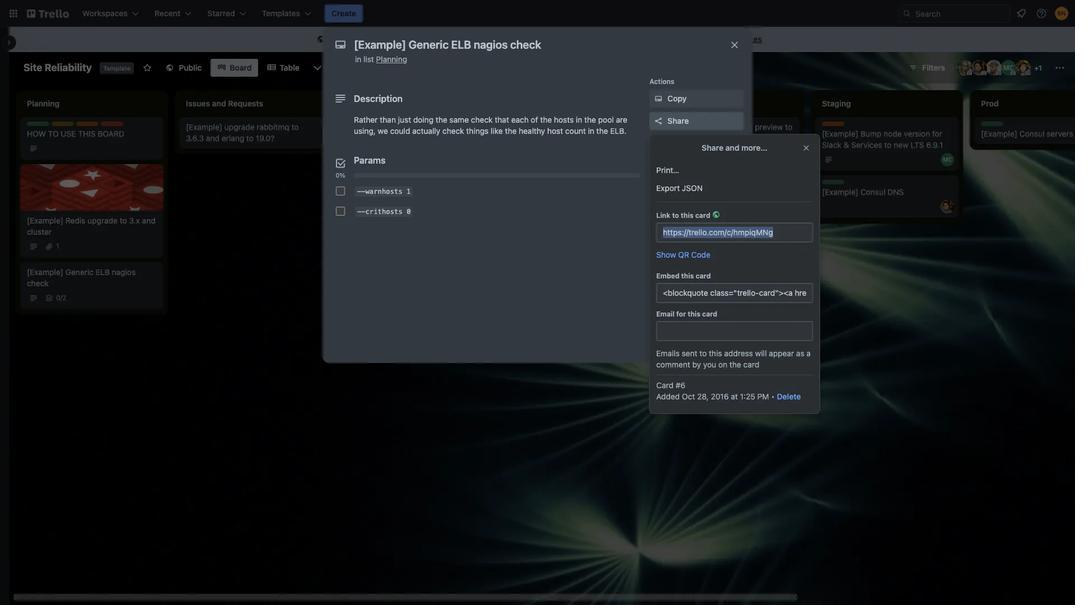 Task type: vqa. For each thing, say whether or not it's contained in the screenshot.
the 'Email for this card'
yes



Task type: describe. For each thing, give the bounding box(es) containing it.
2 horizontal spatial in
[[588, 126, 595, 136]]

for inside [example] bump node version for slack & services to new lts 6.9.1
[[933, 129, 943, 138]]

planning
[[376, 54, 407, 64]]

card #6 added oct 28, 2016 at 1:25 pm • delete
[[657, 380, 801, 401]]

for left "anyone"
[[419, 34, 429, 44]]

0 vertical spatial samantha pivlot (samanthapivlot) image
[[1016, 60, 1032, 76]]

public
[[361, 34, 383, 44]]

the right "like"
[[505, 126, 517, 136]]

[example] for [example] upgrade rabbitmq to 3.6.3 and erlang to 19.0?
[[186, 122, 222, 132]]

than
[[380, 115, 396, 124]]

export json link
[[650, 179, 820, 197]]

doing
[[413, 115, 434, 124]]

servers
[[1047, 129, 1074, 138]]

this right embed
[[682, 272, 694, 280]]

and for [example] upgrade rabbitmq to 3.6.3 and erlang to 19.0?
[[206, 133, 220, 143]]

to inside emails sent to this address will appear as a comment by you on the card
[[700, 349, 707, 358]]

a inside emails sent to this address will appear as a comment by you on the card
[[807, 349, 811, 358]]

explore more templates link
[[668, 30, 769, 48]]

run
[[600, 162, 612, 172]]

to inside [example] redis upgrade to 3.x and cluster
[[120, 216, 127, 225]]

websocket
[[543, 122, 582, 132]]

10/23
[[504, 174, 524, 183]]

--warnhosts 1
[[357, 187, 411, 195]]

how
[[27, 129, 46, 138]]

delete button
[[777, 391, 801, 402]]

this is a public template for anyone on the internet to copy.
[[329, 34, 543, 44]]

to inside [example] bump node version for slack & services to new lts 6.9.1
[[885, 140, 892, 150]]

each
[[512, 115, 529, 124]]

[example] upgrade rabbitmq to 3.6.3 and erlang to 19.0? link
[[186, 122, 316, 144]]

3.x
[[129, 216, 140, 225]]

elb.
[[611, 126, 627, 136]]

snowplow
[[543, 162, 579, 172]]

the inside emails sent to this address will appear as a comment by you on the card
[[730, 360, 742, 369]]

--crithosts 0
[[357, 208, 411, 215]]

0 horizontal spatial color: green, title: "verified in staging" element
[[27, 122, 49, 126]]

actually
[[412, 126, 441, 136]]

services
[[852, 140, 883, 150]]

the down pool
[[597, 126, 608, 136]]

[example] generic elb nagios check
[[27, 267, 136, 288]]

to inside [example] migrate to longer ebs/snapshot resources ids
[[413, 122, 421, 132]]

1 vertical spatial 0
[[56, 294, 60, 302]]

comment
[[657, 360, 691, 369]]

by
[[693, 360, 702, 369]]

to left copy.
[[514, 34, 522, 44]]

template
[[103, 64, 131, 72]]

generic
[[65, 267, 94, 277]]

you
[[704, 360, 717, 369]]

1 vertical spatial andre gorte (andregorte) image
[[941, 200, 955, 213]]

[example] websocket service link
[[504, 122, 634, 133]]

0 vertical spatial andre gorte (andregorte) image
[[972, 60, 988, 76]]

the left pool
[[585, 115, 596, 124]]

share button
[[650, 112, 744, 130]]

qr
[[679, 250, 690, 259]]

bump
[[861, 129, 882, 138]]

search image
[[903, 9, 912, 18]]

this right link
[[681, 211, 694, 220]]

use
[[61, 129, 76, 138]]

--warnhosts 1 checkbox
[[336, 187, 345, 196]]

consul for servers
[[1020, 129, 1045, 138]]

filters
[[923, 63, 946, 72]]

2 horizontal spatial and
[[726, 143, 740, 152]]

template
[[385, 34, 417, 44]]

0 / 2
[[56, 294, 66, 302]]

delete
[[777, 392, 801, 401]]

how to use this board link
[[27, 128, 157, 140]]

board
[[98, 129, 124, 138]]

0 vertical spatial on
[[459, 34, 468, 44]]

filters button
[[906, 59, 949, 77]]

show qr code link
[[657, 249, 711, 261]]

planning link
[[376, 54, 407, 64]]

share for share and more…
[[702, 143, 724, 152]]

dec
[[359, 148, 371, 157]]

on inside emails sent to this address will appear as a comment by you on the card
[[719, 360, 728, 369]]

color: green, title: "verified in staging" element for [example] consul dns
[[823, 180, 845, 184]]

longer
[[423, 122, 446, 132]]

1 vertical spatial in
[[576, 115, 583, 124]]

[example] for [example] redis upgrade to 3.x and cluster
[[27, 216, 63, 225]]

crithosts
[[366, 208, 403, 215]]

emails sent to this address will appear as a comment by you on the card
[[657, 349, 811, 369]]

preview
[[755, 122, 784, 132]]

color: yellow, title: "ready to merge" element
[[52, 122, 74, 126]]

[example] migrate to longer ebs/snapshot resources ids link
[[345, 122, 475, 144]]

1,
[[373, 148, 378, 157]]

0 vertical spatial check
[[471, 115, 493, 124]]

1 horizontal spatial check
[[443, 126, 464, 136]]

0 notifications image
[[1015, 7, 1029, 20]]

Board name text field
[[18, 59, 98, 77]]

0 vertical spatial marques closter (marquescloster) image
[[1001, 60, 1017, 76]]

site reliability
[[24, 62, 92, 73]]

host
[[548, 126, 563, 136]]

primary element
[[0, 0, 1076, 27]]

0 vertical spatial 1
[[1039, 64, 1043, 72]]

to right link
[[673, 211, 680, 220]]

to right rabbitmq
[[292, 122, 299, 132]]

will
[[756, 349, 767, 358]]

[example] for [example] add config for preview to handle avatars
[[663, 122, 700, 132]]

copy.
[[524, 34, 543, 44]]

[example] generic elb nagios check link
[[27, 267, 157, 289]]

[example] for [example] migrate to longer ebs/snapshot resources ids
[[345, 122, 382, 132]]

lts
[[911, 140, 925, 150]]

and for [example] redis upgrade to 3.x and cluster
[[142, 216, 156, 225]]

print…
[[657, 165, 680, 175]]

elb
[[96, 267, 110, 277]]

show
[[657, 250, 677, 259]]

params group
[[332, 181, 641, 221]]

[example] migrate to longer ebs/snapshot resources ids
[[345, 122, 447, 143]]

ben nelson (bennelson96) image
[[1056, 7, 1069, 20]]

copy link
[[650, 90, 744, 108]]

rabbitmq
[[257, 122, 290, 132]]

1 horizontal spatial tom mikelbach (tommikelbach) image
[[623, 187, 637, 200]]

more
[[705, 34, 724, 44]]

ids
[[435, 133, 447, 143]]

embed
[[657, 272, 680, 280]]

this
[[329, 34, 344, 44]]

1 inside "params" group
[[407, 187, 411, 195]]

chris temperson (christemperson) image
[[987, 60, 1002, 76]]

0%
[[336, 171, 346, 179]]

#6
[[676, 380, 686, 390]]

list
[[364, 54, 374, 64]]

card inside emails sent to this address will appear as a comment by you on the card
[[744, 360, 760, 369]]

color: green, title: "verified in staging" element for [example] consul servers
[[982, 122, 1004, 126]]

as
[[797, 349, 805, 358]]

amy freiderson (amyfreiderson) image
[[623, 135, 637, 148]]

[example] bump node version for slack & services to new lts 6.9.1
[[823, 129, 944, 150]]

print… link
[[650, 161, 820, 179]]

site
[[24, 62, 42, 73]]

link
[[657, 211, 671, 220]]

card down json in the top right of the page
[[696, 211, 711, 220]]

&
[[844, 140, 850, 150]]

is
[[346, 34, 352, 44]]

0 vertical spatial tom mikelbach (tommikelbach) image
[[464, 146, 477, 160]]

1 color: orange, title: "manual deploy steps" element from the left
[[76, 122, 99, 126]]

Embed this card text field
[[657, 283, 814, 303]]

erlang
[[222, 133, 244, 143]]

[example] for [example] consul dns
[[823, 187, 859, 197]]

Link to this card text field
[[657, 222, 814, 243]]

to left 19.0?
[[246, 133, 254, 143]]



Task type: locate. For each thing, give the bounding box(es) containing it.
2 vertical spatial in
[[588, 126, 595, 136]]

2 vertical spatial check
[[27, 278, 49, 288]]

show menu image
[[1055, 62, 1066, 73]]

for right "config"
[[743, 122, 753, 132]]

1 vertical spatial a
[[807, 349, 811, 358]]

in right count
[[588, 126, 595, 136]]

internet
[[484, 34, 512, 44]]

handle
[[663, 133, 688, 143]]

[example] for [example] snowplow prod run failed 10/23
[[504, 162, 541, 172]]

1 vertical spatial check
[[443, 126, 464, 136]]

on right "anyone"
[[459, 34, 468, 44]]

added
[[657, 392, 680, 401]]

1 horizontal spatial color: orange, title: "manual deploy steps" element
[[823, 122, 845, 126]]

[example] inside [example] migrate to longer ebs/snapshot resources ids
[[345, 122, 382, 132]]

0 inside "params" group
[[407, 208, 411, 215]]

marques closter (marquescloster) image down 6.9.1
[[941, 153, 955, 166]]

could
[[390, 126, 410, 136]]

in left list
[[355, 54, 362, 64]]

color: orange, title: "manual deploy steps" element
[[76, 122, 99, 126], [823, 122, 845, 126]]

copy
[[668, 94, 687, 103]]

in up count
[[576, 115, 583, 124]]

•
[[772, 392, 775, 401]]

0 horizontal spatial 0
[[56, 294, 60, 302]]

that
[[495, 115, 509, 124]]

color: orange, title: "manual deploy steps" element up slack
[[823, 122, 845, 126]]

2 horizontal spatial color: green, title: "verified in staging" element
[[982, 122, 1004, 126]]

to
[[48, 129, 59, 138]]

[example] inside [example] bump node version for slack & services to new lts 6.9.1
[[823, 129, 859, 138]]

email
[[657, 310, 675, 318]]

2 vertical spatial 1
[[56, 242, 59, 250]]

upgrade inside [example] upgrade rabbitmq to 3.6.3 and erlang to 19.0?
[[225, 122, 255, 132]]

0 horizontal spatial in
[[355, 54, 362, 64]]

1 vertical spatial marques closter (marquescloster) image
[[941, 153, 955, 166]]

check inside [example] generic elb nagios check
[[27, 278, 49, 288]]

upgrade
[[225, 122, 255, 132], [87, 216, 118, 225]]

0 vertical spatial in
[[355, 54, 362, 64]]

consul for dns
[[861, 187, 886, 197]]

for up 6.9.1
[[933, 129, 943, 138]]

oct
[[682, 392, 695, 401]]

0 horizontal spatial color: orange, title: "manual deploy steps" element
[[76, 122, 99, 126]]

0 horizontal spatial samantha pivlot (samanthapivlot) image
[[448, 146, 462, 160]]

1 vertical spatial sm image
[[653, 93, 665, 104]]

0 vertical spatial share
[[668, 116, 689, 126]]

node
[[884, 129, 902, 138]]

1 horizontal spatial samantha pivlot (samanthapivlot) image
[[1016, 60, 1032, 76]]

0 horizontal spatial sm image
[[315, 34, 327, 45]]

1 horizontal spatial marques closter (marquescloster) image
[[1001, 60, 1017, 76]]

[example] upgrade rabbitmq to 3.6.3 and erlang to 19.0?
[[186, 122, 299, 143]]

1 vertical spatial tom mikelbach (tommikelbach) image
[[623, 187, 637, 200]]

0 horizontal spatial share
[[668, 116, 689, 126]]

Email for this card text field
[[657, 321, 814, 341]]

board
[[230, 63, 252, 72]]

json
[[682, 183, 703, 193]]

2 horizontal spatial 1
[[1039, 64, 1043, 72]]

[example] for [example] generic elb nagios check
[[27, 267, 63, 277]]

[example] for [example] consul servers
[[982, 129, 1018, 138]]

marques closter (marquescloster) image left +
[[1001, 60, 1017, 76]]

[example] redis upgrade to 3.x and cluster link
[[27, 215, 157, 238]]

to inside [example] add config for preview to handle avatars
[[786, 122, 793, 132]]

0 vertical spatial consul
[[1020, 129, 1045, 138]]

0 vertical spatial upgrade
[[225, 122, 255, 132]]

sm image for copy
[[653, 93, 665, 104]]

embed this card
[[657, 272, 711, 280]]

how to use this board
[[27, 129, 124, 138]]

[example] snowplow prod run failed 10/23
[[504, 162, 634, 183]]

at
[[731, 392, 738, 401]]

color: orange, title: "manual deploy steps" element up this
[[76, 122, 99, 126]]

card down will
[[744, 360, 760, 369]]

[example] inside [example] add config for preview to handle avatars
[[663, 122, 700, 132]]

hosts
[[554, 115, 574, 124]]

[example] snowplow prod run failed 10/23 link
[[504, 162, 634, 184]]

email for this card
[[657, 310, 718, 318]]

to left 3.x
[[120, 216, 127, 225]]

show qr code
[[657, 250, 711, 259]]

1
[[1039, 64, 1043, 72], [407, 187, 411, 195], [56, 242, 59, 250]]

1 horizontal spatial in
[[576, 115, 583, 124]]

[example] consul servers
[[982, 129, 1074, 138]]

0 horizontal spatial 1
[[56, 242, 59, 250]]

consul
[[1020, 129, 1045, 138], [861, 187, 886, 197]]

star or unstar board image
[[143, 63, 152, 72]]

[example] consul dns link
[[823, 187, 953, 198]]

for inside [example] add config for preview to handle avatars
[[743, 122, 753, 132]]

card
[[657, 380, 674, 390]]

sm image for this is a public template for anyone on the internet to copy.
[[315, 34, 327, 45]]

share and more…
[[702, 143, 768, 152]]

color: green, title: "verified in staging" element up [example] consul servers
[[982, 122, 1004, 126]]

to up resources
[[413, 122, 421, 132]]

+
[[1035, 64, 1039, 72]]

this right email
[[688, 310, 701, 318]]

pm
[[758, 392, 770, 401]]

color: green, title: "verified in staging" element up [example] consul dns
[[823, 180, 845, 184]]

the down address
[[730, 360, 742, 369]]

sm image
[[315, 34, 327, 45], [653, 93, 665, 104]]

and right 3.x
[[142, 216, 156, 225]]

2 horizontal spatial check
[[471, 115, 493, 124]]

marques closter (marquescloster) image
[[1001, 60, 1017, 76], [941, 153, 955, 166]]

warnhosts
[[366, 187, 403, 195]]

export json
[[657, 183, 703, 193]]

[example] bump node version for slack & services to new lts 6.9.1 link
[[823, 128, 953, 151]]

this
[[681, 211, 694, 220], [682, 272, 694, 280], [688, 310, 701, 318], [709, 349, 723, 358]]

rather than just doing the same check that each of the hosts in the pool are using, we could actually check things like the healthy host count in the elb.
[[354, 115, 628, 136]]

consul left dns
[[861, 187, 886, 197]]

public button
[[159, 59, 209, 77]]

--crithosts 0 checkbox
[[336, 207, 345, 216]]

card
[[696, 211, 711, 220], [696, 272, 711, 280], [703, 310, 718, 318], [744, 360, 760, 369]]

1 horizontal spatial andre gorte (andregorte) image
[[972, 60, 988, 76]]

color: green, title: "verified in staging" element
[[27, 122, 49, 126], [982, 122, 1004, 126], [823, 180, 845, 184]]

0 left the 2
[[56, 294, 60, 302]]

2 color: orange, title: "manual deploy steps" element from the left
[[823, 122, 845, 126]]

1 vertical spatial share
[[702, 143, 724, 152]]

0 horizontal spatial on
[[459, 34, 468, 44]]

color: green, title: "verified in staging" element up 'how'
[[27, 122, 49, 126]]

params
[[354, 155, 386, 165]]

[example] inside '[example] snowplow prod run failed 10/23'
[[504, 162, 541, 172]]

0 horizontal spatial a
[[354, 34, 359, 44]]

sm image inside copy link
[[653, 93, 665, 104]]

0 vertical spatial sm image
[[315, 34, 327, 45]]

share down add
[[702, 143, 724, 152]]

0 horizontal spatial tom mikelbach (tommikelbach) image
[[464, 146, 477, 160]]

0 horizontal spatial upgrade
[[87, 216, 118, 225]]

in list planning
[[355, 54, 407, 64]]

anyone
[[431, 34, 457, 44]]

card down 'code'
[[696, 272, 711, 280]]

upgrade inside [example] redis upgrade to 3.x and cluster
[[87, 216, 118, 225]]

this inside emails sent to this address will appear as a comment by you on the card
[[709, 349, 723, 358]]

share for share
[[668, 116, 689, 126]]

1 down [example] redis upgrade to 3.x and cluster
[[56, 242, 59, 250]]

0 right crithosts on the top left of page
[[407, 208, 411, 215]]

healthy
[[519, 126, 546, 136]]

samantha pivlot (samanthapivlot) image
[[1016, 60, 1032, 76], [448, 146, 462, 160]]

on right you
[[719, 360, 728, 369]]

the left "same" on the left top of the page
[[436, 115, 448, 124]]

1 vertical spatial on
[[719, 360, 728, 369]]

0 vertical spatial a
[[354, 34, 359, 44]]

and inside [example] redis upgrade to 3.x and cluster
[[142, 216, 156, 225]]

share inside button
[[668, 116, 689, 126]]

emails
[[657, 349, 680, 358]]

[example] websocket service
[[504, 122, 610, 132]]

sm image down actions on the top right of page
[[653, 93, 665, 104]]

like
[[491, 126, 503, 136]]

samantha pivlot (samanthapivlot) image down "same" on the left top of the page
[[448, 146, 462, 160]]

card up "email for this card" text box
[[703, 310, 718, 318]]

+ 1
[[1035, 64, 1043, 72]]

more…
[[742, 143, 768, 152]]

the left internet
[[470, 34, 482, 44]]

share up handle in the right top of the page
[[668, 116, 689, 126]]

migrate
[[384, 122, 411, 132]]

1 right warnhosts
[[407, 187, 411, 195]]

1 vertical spatial upgrade
[[87, 216, 118, 225]]

slack
[[823, 140, 842, 150]]

1 horizontal spatial consul
[[1020, 129, 1045, 138]]

and down "config"
[[726, 143, 740, 152]]

to down "node"
[[885, 140, 892, 150]]

0 horizontal spatial marques closter (marquescloster) image
[[941, 153, 955, 166]]

redis
[[65, 216, 85, 225]]

[example] for [example] bump node version for slack & services to new lts 6.9.1
[[823, 129, 859, 138]]

code
[[692, 250, 711, 259]]

color: red, title: "unshippable!" element
[[101, 122, 144, 130]]

[example] add config for preview to handle avatars
[[663, 122, 793, 143]]

[example] consul servers link
[[982, 128, 1076, 140]]

table link
[[261, 59, 306, 77]]

sm image left this
[[315, 34, 327, 45]]

6.9.1
[[927, 140, 944, 150]]

1 horizontal spatial 1
[[407, 187, 411, 195]]

tom mikelbach (tommikelbach) image
[[464, 146, 477, 160], [623, 187, 637, 200]]

the right of at the top
[[541, 115, 552, 124]]

this up you
[[709, 349, 723, 358]]

[example] consul dns
[[823, 187, 904, 197]]

2016
[[711, 392, 729, 401]]

on
[[459, 34, 468, 44], [719, 360, 728, 369]]

to up by
[[700, 349, 707, 358]]

address
[[725, 349, 753, 358]]

19.0?
[[256, 133, 275, 143]]

things
[[467, 126, 489, 136]]

0 horizontal spatial and
[[142, 216, 156, 225]]

[example] add config for preview to handle avatars link
[[663, 122, 793, 144]]

upgrade up erlang
[[225, 122, 255, 132]]

[example] for [example] websocket service
[[504, 122, 541, 132]]

and right 3.6.3
[[206, 133, 220, 143]]

1 horizontal spatial share
[[702, 143, 724, 152]]

Search field
[[912, 5, 1010, 22]]

1 vertical spatial samantha pivlot (samanthapivlot) image
[[448, 146, 462, 160]]

0 horizontal spatial consul
[[861, 187, 886, 197]]

samantha pivlot (samanthapivlot) image
[[782, 146, 796, 160]]

0 vertical spatial 0
[[407, 208, 411, 215]]

0 horizontal spatial check
[[27, 278, 49, 288]]

tom mikelbach (tommikelbach) image down 'things'
[[464, 146, 477, 160]]

1 horizontal spatial a
[[807, 349, 811, 358]]

pool
[[599, 115, 614, 124]]

1 horizontal spatial 0
[[407, 208, 411, 215]]

None text field
[[349, 35, 718, 55]]

andre gorte (andregorte) image
[[972, 60, 988, 76], [941, 200, 955, 213]]

a right "as"
[[807, 349, 811, 358]]

amy freiderson (amyfreiderson) image
[[958, 60, 973, 76]]

sent
[[682, 349, 698, 358]]

1 horizontal spatial on
[[719, 360, 728, 369]]

0 horizontal spatial andre gorte (andregorte) image
[[941, 200, 955, 213]]

nagios
[[112, 267, 136, 277]]

1 vertical spatial consul
[[861, 187, 886, 197]]

board link
[[211, 59, 259, 77]]

1 horizontal spatial sm image
[[653, 93, 665, 104]]

[example] inside [example] generic elb nagios check
[[27, 267, 63, 277]]

for right email
[[677, 310, 686, 318]]

samantha pivlot (samanthapivlot) image left +
[[1016, 60, 1032, 76]]

customize views image
[[312, 62, 323, 73]]

open information menu image
[[1037, 8, 1048, 19]]

unshippable!
[[101, 122, 144, 130]]

[example] inside [example] upgrade rabbitmq to 3.6.3 and erlang to 19.0?
[[186, 122, 222, 132]]

create button
[[325, 4, 363, 22]]

and inside [example] upgrade rabbitmq to 3.6.3 and erlang to 19.0?
[[206, 133, 220, 143]]

1 horizontal spatial and
[[206, 133, 220, 143]]

table
[[280, 63, 300, 72]]

1 horizontal spatial upgrade
[[225, 122, 255, 132]]

[example] redis upgrade to 3.x and cluster
[[27, 216, 156, 236]]

[example] inside [example] redis upgrade to 3.x and cluster
[[27, 216, 63, 225]]

add
[[702, 122, 716, 132]]

tom mikelbach (tommikelbach) image down failed on the right of page
[[623, 187, 637, 200]]

1:25
[[741, 392, 756, 401]]

close popover image
[[802, 143, 811, 152]]

consul left servers
[[1020, 129, 1045, 138]]

upgrade right redis
[[87, 216, 118, 225]]

a right is
[[354, 34, 359, 44]]

1 left show menu icon
[[1039, 64, 1043, 72]]

to right preview
[[786, 122, 793, 132]]

1 vertical spatial 1
[[407, 187, 411, 195]]

1 horizontal spatial color: green, title: "verified in staging" element
[[823, 180, 845, 184]]



